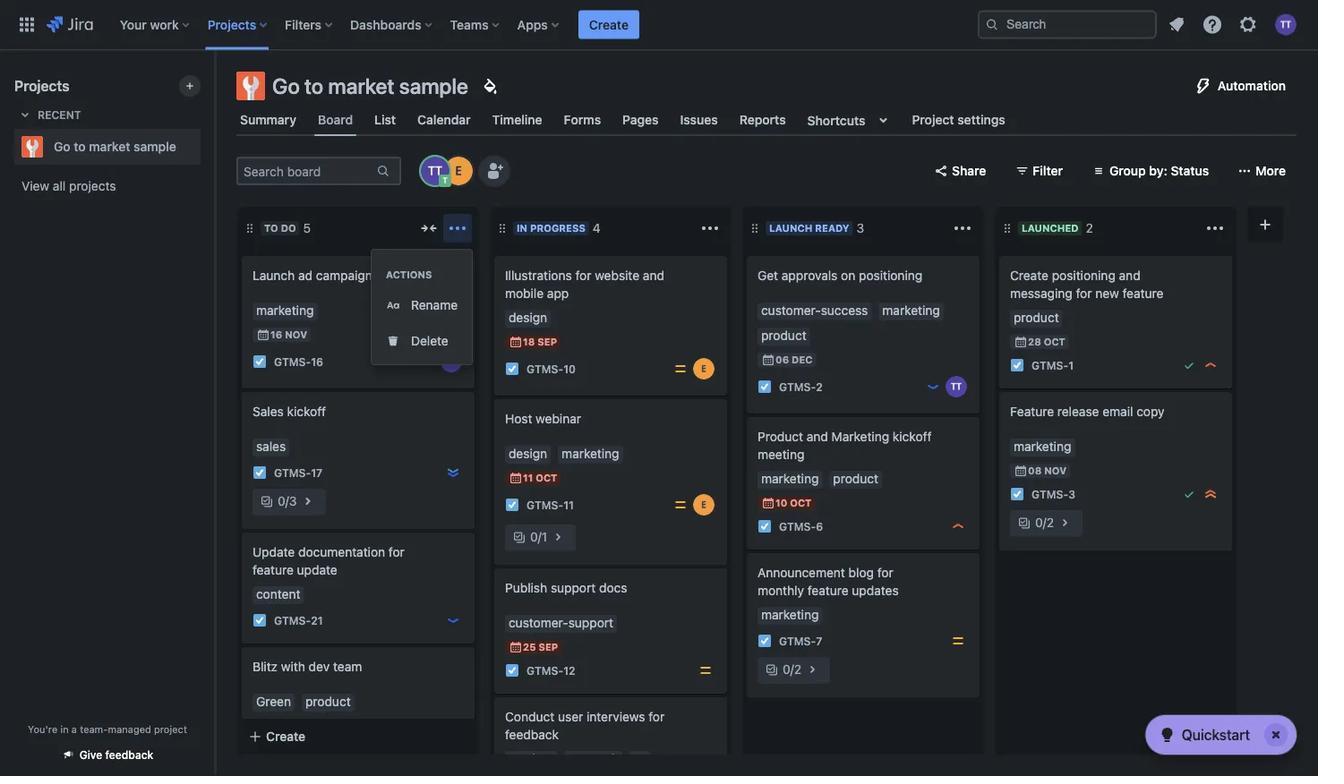 Task type: locate. For each thing, give the bounding box(es) containing it.
column actions menu image right collapse image
[[447, 218, 469, 239]]

0 horizontal spatial 3
[[289, 494, 297, 509]]

16
[[271, 329, 282, 341], [311, 356, 324, 368]]

1 horizontal spatial go
[[272, 73, 300, 99]]

create right apps dropdown button
[[589, 17, 629, 32]]

announcement
[[758, 566, 846, 581]]

feedback
[[505, 728, 559, 743], [105, 749, 153, 762]]

gtms- up with
[[274, 615, 311, 627]]

meeting
[[758, 448, 805, 462]]

automation image
[[1193, 75, 1215, 97]]

0 vertical spatial 1
[[1069, 359, 1074, 372]]

1 column actions menu image from the left
[[700, 218, 721, 239]]

task image down 25 september 2023 image
[[505, 664, 520, 678]]

18 sep
[[523, 336, 557, 348]]

1 horizontal spatial column actions menu image
[[952, 218, 974, 239]]

12
[[564, 665, 576, 677]]

banner
[[0, 0, 1319, 50]]

0 horizontal spatial projects
[[14, 78, 70, 95]]

/ down the gtms-7 link
[[791, 663, 795, 677]]

and inside product and marketing kickoff meeting
[[807, 430, 829, 444]]

1 up release
[[1069, 359, 1074, 372]]

low image for product and marketing kickoff meeting
[[926, 380, 941, 394]]

for right interviews
[[649, 710, 665, 725]]

1 horizontal spatial market
[[328, 73, 395, 99]]

feature down announcement at the bottom of the page
[[808, 584, 849, 599]]

shortcuts
[[808, 113, 866, 127]]

blitz
[[253, 660, 278, 675]]

feature
[[1123, 286, 1164, 301], [253, 563, 294, 578], [808, 584, 849, 599]]

1 horizontal spatial 1
[[1069, 359, 1074, 372]]

11 october 2023 image
[[509, 471, 523, 486], [509, 471, 523, 486]]

jira image
[[47, 14, 93, 35], [47, 14, 93, 35]]

1 column actions menu image from the left
[[447, 218, 469, 239]]

oct up 'gtms-11' in the bottom of the page
[[536, 473, 558, 484]]

1 horizontal spatial column actions menu image
[[1205, 218, 1227, 239]]

done image
[[1183, 358, 1197, 373], [1183, 358, 1197, 373], [1183, 487, 1197, 502], [1183, 487, 1197, 502]]

terry turtle image
[[421, 157, 450, 185], [946, 376, 968, 398]]

1 vertical spatial launch
[[253, 268, 295, 283]]

recent
[[38, 108, 81, 121]]

gtms-10 link
[[527, 361, 576, 377]]

board
[[318, 112, 353, 127]]

lowest image
[[446, 466, 461, 480]]

sample
[[399, 73, 469, 99], [134, 139, 176, 154]]

0 vertical spatial terry turtle image
[[421, 157, 450, 185]]

2 horizontal spatial create
[[1011, 268, 1049, 283]]

nov
[[285, 329, 307, 341], [1045, 465, 1067, 477]]

product and marketing kickoff meeting
[[758, 430, 932, 462]]

check image
[[1157, 725, 1179, 746]]

1 horizontal spatial 16
[[311, 356, 324, 368]]

positioning right on on the top
[[859, 268, 923, 283]]

column actions menu image down share dropdown button
[[952, 218, 974, 239]]

task image for launch ad campaign
[[253, 355, 267, 369]]

0 vertical spatial task image
[[253, 355, 267, 369]]

0 horizontal spatial market
[[89, 139, 130, 154]]

for left new
[[1077, 286, 1093, 301]]

08 nov
[[1029, 465, 1067, 477]]

sample left add to starred image
[[134, 139, 176, 154]]

to down recent
[[74, 139, 86, 154]]

column actions menu image for create positioning and messaging for new feature
[[1205, 218, 1227, 239]]

launched
[[1022, 223, 1079, 234]]

for up "updates"
[[878, 566, 894, 581]]

eloisefrancis23 image left 10 october 2023 icon
[[693, 495, 715, 516]]

reports
[[740, 112, 786, 127]]

0 vertical spatial 16
[[271, 329, 282, 341]]

1 horizontal spatial create button
[[579, 10, 640, 39]]

25 september 2023 image
[[509, 641, 523, 655]]

create button right apps dropdown button
[[579, 10, 640, 39]]

go down recent
[[54, 139, 70, 154]]

projects
[[69, 179, 116, 194]]

and right product at the right of page
[[807, 430, 829, 444]]

0 vertical spatial kickoff
[[287, 405, 326, 419]]

nov for launch
[[285, 329, 307, 341]]

1 horizontal spatial to
[[305, 73, 324, 99]]

0 vertical spatial 10
[[564, 363, 576, 375]]

mobile
[[505, 286, 544, 301]]

gtms- for 16
[[274, 356, 311, 368]]

medium image
[[674, 498, 688, 512], [699, 664, 713, 678]]

0 vertical spatial to
[[305, 73, 324, 99]]

10 up gtms-6
[[776, 498, 788, 509]]

2 column actions menu image from the left
[[952, 218, 974, 239]]

0 horizontal spatial 10
[[564, 363, 576, 375]]

feedback down 'conduct'
[[505, 728, 559, 743]]

for left website
[[576, 268, 592, 283]]

task image left gtms-16 link
[[253, 355, 267, 369]]

18 september 2023 image
[[509, 335, 523, 349], [509, 335, 523, 349]]

settings image
[[1238, 14, 1260, 35]]

2 horizontal spatial 3
[[1069, 488, 1076, 501]]

1 horizontal spatial terry turtle image
[[946, 376, 968, 398]]

gtms- down 28 oct
[[1032, 359, 1069, 372]]

0 horizontal spatial high image
[[952, 520, 966, 534]]

1 horizontal spatial oct
[[790, 498, 812, 509]]

task image left gtms-10 link
[[505, 362, 520, 376]]

feature
[[1011, 405, 1055, 419]]

0 horizontal spatial positioning
[[859, 268, 923, 283]]

task image for illustrations for website and mobile app
[[505, 362, 520, 376]]

messaging
[[1011, 286, 1073, 301]]

2 vertical spatial create
[[266, 730, 306, 745]]

low image
[[421, 355, 435, 369], [926, 380, 941, 394], [446, 614, 461, 628]]

group
[[1110, 164, 1147, 178]]

feature release email copy
[[1011, 405, 1165, 419]]

marketing
[[832, 430, 890, 444]]

sep for illustrations
[[538, 336, 557, 348]]

oct up gtms-6
[[790, 498, 812, 509]]

1 horizontal spatial feedback
[[505, 728, 559, 743]]

28
[[1029, 336, 1042, 348]]

0 horizontal spatial sample
[[134, 139, 176, 154]]

to up board
[[305, 73, 324, 99]]

11 up 'gtms-11' in the bottom of the page
[[523, 473, 533, 484]]

eloisefrancis23 image left 06 december 2023 icon
[[693, 358, 715, 380]]

2 vertical spatial low image
[[446, 614, 461, 628]]

give
[[79, 749, 102, 762]]

kickoff right sales
[[287, 405, 326, 419]]

0 horizontal spatial go to market sample
[[54, 139, 176, 154]]

0 vertical spatial 11
[[523, 473, 533, 484]]

reports link
[[736, 104, 790, 136]]

give feedback
[[79, 749, 153, 762]]

tab list containing board
[[226, 104, 1308, 136]]

gtms- down monthly
[[779, 635, 816, 648]]

teams button
[[445, 10, 507, 39]]

1 vertical spatial 11
[[564, 499, 574, 512]]

2 vertical spatial feature
[[808, 584, 849, 599]]

6
[[816, 520, 824, 533]]

2 vertical spatial eloisefrancis23 image
[[693, 495, 715, 516]]

1 inside gtms-1 link
[[1069, 359, 1074, 372]]

0 vertical spatial low image
[[421, 355, 435, 369]]

17
[[311, 467, 323, 479]]

gtms-7 link
[[779, 634, 823, 649]]

launch for launch ready 3
[[770, 223, 813, 234]]

1 vertical spatial oct
[[536, 473, 558, 484]]

1 vertical spatial eloisefrancis23 image
[[693, 358, 715, 380]]

1 vertical spatial terry turtle image
[[946, 376, 968, 398]]

market up "view all projects" link
[[89, 139, 130, 154]]

gtms-
[[274, 356, 311, 368], [1032, 359, 1069, 372], [527, 363, 564, 375], [779, 381, 816, 393], [274, 467, 311, 479], [1032, 488, 1069, 501], [527, 499, 564, 512], [779, 520, 816, 533], [274, 615, 311, 627], [779, 635, 816, 648], [527, 665, 564, 677], [274, 722, 311, 735]]

create positioning and messaging for new feature
[[1011, 268, 1164, 301]]

create button
[[579, 10, 640, 39], [237, 721, 479, 754]]

3
[[857, 221, 865, 236], [1069, 488, 1076, 501], [289, 494, 297, 509]]

medium image
[[674, 362, 688, 376], [952, 634, 966, 649]]

and inside illustrations for website and mobile app
[[643, 268, 665, 283]]

column actions menu image
[[447, 218, 469, 239], [952, 218, 974, 239]]

1 horizontal spatial 10
[[776, 498, 788, 509]]

1 horizontal spatial feature
[[808, 584, 849, 599]]

0 horizontal spatial 16
[[271, 329, 282, 341]]

announcement blog for monthly feature updates
[[758, 566, 899, 599]]

high image
[[1204, 358, 1219, 373], [952, 520, 966, 534]]

search image
[[986, 17, 1000, 32]]

/ down gtms-11 'link'
[[538, 530, 542, 545]]

gtms- down with
[[274, 722, 311, 735]]

sample up calendar
[[399, 73, 469, 99]]

gtms- down 25 sep
[[527, 665, 564, 677]]

create project image
[[183, 79, 197, 93]]

eloisefrancis23 image for host webinar
[[693, 495, 715, 516]]

10 up the webinar
[[564, 363, 576, 375]]

0 vertical spatial feedback
[[505, 728, 559, 743]]

1 vertical spatial create
[[1011, 268, 1049, 283]]

0 down gtms-11 'link'
[[530, 530, 538, 545]]

go to market sample up "view all projects" link
[[54, 139, 176, 154]]

go up summary
[[272, 73, 300, 99]]

1 horizontal spatial kickoff
[[893, 430, 932, 444]]

feedback down 'managed'
[[105, 749, 153, 762]]

gtms-7
[[779, 635, 823, 648]]

status
[[1171, 164, 1210, 178]]

0 vertical spatial launch
[[770, 223, 813, 234]]

apps
[[518, 17, 548, 32]]

1 vertical spatial create button
[[237, 721, 479, 754]]

task image down 10 october 2023 icon
[[758, 520, 772, 534]]

2 vertical spatial oct
[[790, 498, 812, 509]]

1 vertical spatial to
[[74, 139, 86, 154]]

projects up 'sidebar navigation' icon
[[208, 17, 256, 32]]

your profile and settings image
[[1276, 14, 1297, 35]]

eloisefrancis23 image
[[444, 157, 473, 185], [693, 358, 715, 380], [693, 495, 715, 516]]

task image left gtms-17 link
[[253, 466, 267, 480]]

1
[[1069, 359, 1074, 372], [542, 530, 548, 545]]

gtms-3
[[1032, 488, 1076, 501]]

0 horizontal spatial 1
[[542, 530, 548, 545]]

task image left gtms-11 'link'
[[505, 498, 520, 512]]

market up list
[[328, 73, 395, 99]]

1 horizontal spatial launch
[[770, 223, 813, 234]]

0 horizontal spatial low image
[[421, 355, 435, 369]]

gtms- for 6
[[779, 520, 816, 533]]

0 horizontal spatial 11
[[523, 473, 533, 484]]

create left 22
[[266, 730, 306, 745]]

0 / 2 down the gtms-7 link
[[783, 663, 802, 677]]

blitz with dev team
[[253, 660, 362, 675]]

sidebar navigation image
[[195, 72, 235, 108]]

1 vertical spatial medium image
[[952, 634, 966, 649]]

actions group
[[372, 250, 472, 365]]

and
[[643, 268, 665, 283], [1120, 268, 1141, 283], [807, 430, 829, 444]]

oct right 28
[[1044, 336, 1066, 348]]

gtms-16 link
[[274, 354, 324, 370]]

task image left gtms-1 link
[[1011, 358, 1025, 373]]

gtms-11 link
[[527, 498, 574, 513]]

for inside update documentation for feature update
[[389, 545, 405, 560]]

gtms- for 2
[[779, 381, 816, 393]]

gtms- for 1
[[1032, 359, 1069, 372]]

in progress 4
[[517, 221, 601, 236]]

gtms-10
[[527, 363, 576, 375]]

1 horizontal spatial positioning
[[1053, 268, 1116, 283]]

0 horizontal spatial column actions menu image
[[447, 218, 469, 239]]

sep right 25
[[539, 642, 558, 654]]

feature down update at left bottom
[[253, 563, 294, 578]]

1 vertical spatial sep
[[539, 642, 558, 654]]

settings
[[958, 112, 1006, 127]]

25 september 2023 image
[[509, 641, 523, 655]]

0 horizontal spatial to
[[74, 139, 86, 154]]

task image down 06 december 2023 image
[[758, 380, 772, 394]]

go to market sample
[[272, 73, 469, 99], [54, 139, 176, 154]]

0 vertical spatial create
[[589, 17, 629, 32]]

16 up sales kickoff
[[311, 356, 324, 368]]

shortcuts button
[[804, 104, 898, 136]]

gtms- down 16 nov
[[274, 356, 311, 368]]

oct
[[1044, 336, 1066, 348], [536, 473, 558, 484], [790, 498, 812, 509]]

tab list
[[226, 104, 1308, 136]]

0 vertical spatial market
[[328, 73, 395, 99]]

eloisefrancis23 image left 'add people' icon
[[444, 157, 473, 185]]

1 vertical spatial 10
[[776, 498, 788, 509]]

projects up collapse recent projects icon
[[14, 78, 70, 95]]

1 horizontal spatial and
[[807, 430, 829, 444]]

10 inside gtms-10 link
[[564, 363, 576, 375]]

1 horizontal spatial go to market sample
[[272, 73, 469, 99]]

gtms- for 3
[[1032, 488, 1069, 501]]

positioning up new
[[1053, 268, 1116, 283]]

banner containing your work
[[0, 0, 1319, 50]]

1 vertical spatial projects
[[14, 78, 70, 95]]

projects
[[208, 17, 256, 32], [14, 78, 70, 95]]

go to market sample up list
[[272, 73, 469, 99]]

view all projects
[[22, 179, 116, 194]]

1 horizontal spatial projects
[[208, 17, 256, 32]]

1 down gtms-11 'link'
[[542, 530, 548, 545]]

gtms- down 06 dec
[[779, 381, 816, 393]]

2 horizontal spatial and
[[1120, 268, 1141, 283]]

2 column actions menu image from the left
[[1205, 218, 1227, 239]]

16 november 2023 image
[[256, 328, 271, 342], [256, 328, 271, 342]]

get
[[758, 268, 779, 283]]

0 vertical spatial projects
[[208, 17, 256, 32]]

1 vertical spatial feedback
[[105, 749, 153, 762]]

gtms- down 18 sep
[[527, 363, 564, 375]]

2 horizontal spatial oct
[[1044, 336, 1066, 348]]

11 up publish support docs
[[564, 499, 574, 512]]

column actions menu image
[[700, 218, 721, 239], [1205, 218, 1227, 239]]

2 horizontal spatial feature
[[1123, 286, 1164, 301]]

2 positioning from the left
[[1053, 268, 1116, 283]]

0 vertical spatial create button
[[579, 10, 640, 39]]

nov up gtms-16
[[285, 329, 307, 341]]

0 / 3
[[278, 494, 297, 509]]

1 horizontal spatial 3
[[857, 221, 865, 236]]

launch left ad
[[253, 268, 295, 283]]

projects inside popup button
[[208, 17, 256, 32]]

pages link
[[619, 104, 663, 136]]

oct for and
[[790, 498, 812, 509]]

go to market sample link
[[14, 129, 194, 165]]

gtms- inside 'link'
[[527, 499, 564, 512]]

create up messaging
[[1011, 268, 1049, 283]]

gtms- down 11 oct
[[527, 499, 564, 512]]

ad
[[298, 268, 313, 283]]

0 / 2 down gtms-3 link
[[1036, 516, 1055, 530]]

feature right new
[[1123, 286, 1164, 301]]

sep right 18
[[538, 336, 557, 348]]

/ down gtms-17 link
[[286, 494, 289, 509]]

for inside illustrations for website and mobile app
[[576, 268, 592, 283]]

1 horizontal spatial low image
[[446, 614, 461, 628]]

automation button
[[1183, 72, 1297, 100]]

on
[[841, 268, 856, 283]]

host
[[505, 412, 533, 426]]

gtms- down 08 nov
[[1032, 488, 1069, 501]]

gtms- for 21
[[274, 615, 311, 627]]

gtms- up 0 / 3
[[274, 467, 311, 479]]

list
[[375, 112, 396, 127]]

to do 5
[[264, 221, 311, 236]]

launch inside the launch ready 3
[[770, 223, 813, 234]]

gtms- inside "link"
[[274, 615, 311, 627]]

and right website
[[643, 268, 665, 283]]

gtms-16
[[274, 356, 324, 368]]

1 vertical spatial go
[[54, 139, 70, 154]]

3 for 0 / 3
[[289, 494, 297, 509]]

launch left ready
[[770, 223, 813, 234]]

for right documentation
[[389, 545, 405, 560]]

create button down team
[[237, 721, 479, 754]]

do
[[281, 223, 296, 234]]

1 horizontal spatial sample
[[399, 73, 469, 99]]

calendar link
[[414, 104, 475, 136]]

view
[[22, 179, 49, 194]]

2 vertical spatial task image
[[1011, 487, 1025, 502]]

collapse image
[[418, 218, 440, 239]]

1 vertical spatial 1
[[542, 530, 548, 545]]

task image
[[253, 355, 267, 369], [253, 466, 267, 480], [1011, 487, 1025, 502]]

0 horizontal spatial 0 / 2
[[783, 663, 802, 677]]

1 horizontal spatial nov
[[1045, 465, 1067, 477]]

/
[[286, 494, 289, 509], [1044, 516, 1047, 530], [538, 530, 542, 545], [791, 663, 795, 677]]

ready
[[816, 223, 850, 234]]

0 vertical spatial oct
[[1044, 336, 1066, 348]]

update
[[297, 563, 338, 578]]

2
[[1086, 221, 1094, 236], [816, 381, 823, 393], [1047, 516, 1055, 530], [795, 663, 802, 677]]

add to starred image
[[195, 136, 217, 158]]

launched 2
[[1022, 221, 1094, 236]]

task image left gtms-22 link
[[253, 721, 267, 736]]

sep for publish
[[539, 642, 558, 654]]

08 november 2023 image
[[1014, 464, 1029, 478]]

0 vertical spatial high image
[[1204, 358, 1219, 373]]

1 vertical spatial low image
[[926, 380, 941, 394]]

0 horizontal spatial and
[[643, 268, 665, 283]]

work
[[150, 17, 179, 32]]

28 october 2023 image
[[1014, 335, 1029, 349], [1014, 335, 1029, 349]]

0 vertical spatial medium image
[[674, 362, 688, 376]]

collapse recent projects image
[[14, 104, 36, 125]]

illustrations
[[505, 268, 572, 283]]

0 horizontal spatial medium image
[[674, 362, 688, 376]]

project settings
[[913, 112, 1006, 127]]

task image for publish support docs
[[505, 664, 520, 678]]

0 vertical spatial sep
[[538, 336, 557, 348]]

project
[[154, 724, 187, 736]]

16 up gtms-16
[[271, 329, 282, 341]]

group by: status
[[1110, 164, 1210, 178]]

gtms- down 10 oct
[[779, 520, 816, 533]]

task image down 08 november 2023 icon
[[1011, 487, 1025, 502]]

task image
[[1011, 358, 1025, 373], [505, 362, 520, 376], [758, 380, 772, 394], [505, 498, 520, 512], [758, 520, 772, 534], [253, 614, 267, 628], [758, 634, 772, 649], [505, 664, 520, 678], [253, 721, 267, 736]]

kickoff right marketing
[[893, 430, 932, 444]]

task image for host webinar
[[505, 498, 520, 512]]

06 december 2023 image
[[762, 353, 776, 367]]

teams
[[450, 17, 489, 32]]

gtms- for 17
[[274, 467, 311, 479]]

nov right 08
[[1045, 465, 1067, 477]]

Search board text field
[[238, 159, 375, 184]]

oct for webinar
[[536, 473, 558, 484]]

10 oct
[[776, 498, 812, 509]]

launch for launch ad campaign
[[253, 268, 295, 283]]

1 vertical spatial feature
[[253, 563, 294, 578]]

and up new
[[1120, 268, 1141, 283]]



Task type: describe. For each thing, give the bounding box(es) containing it.
1 positioning from the left
[[859, 268, 923, 283]]

0 horizontal spatial kickoff
[[287, 405, 326, 419]]

sales
[[253, 405, 284, 419]]

0 / 1
[[530, 530, 548, 545]]

pages
[[623, 112, 659, 127]]

10 october 2023 image
[[762, 496, 776, 511]]

0 vertical spatial go
[[272, 73, 300, 99]]

notifications image
[[1167, 14, 1188, 35]]

update
[[253, 545, 295, 560]]

0 down the gtms-7 link
[[783, 663, 791, 677]]

filters button
[[280, 10, 340, 39]]

for inside create positioning and messaging for new feature
[[1077, 286, 1093, 301]]

webinar
[[536, 412, 581, 426]]

and inside create positioning and messaging for new feature
[[1120, 268, 1141, 283]]

your work
[[120, 17, 179, 32]]

help image
[[1202, 14, 1224, 35]]

calendar
[[418, 112, 471, 127]]

actions
[[386, 269, 432, 281]]

forms link
[[561, 104, 605, 136]]

1 vertical spatial sample
[[134, 139, 176, 154]]

feature inside update documentation for feature update
[[253, 563, 294, 578]]

share button
[[924, 157, 998, 185]]

issues
[[681, 112, 718, 127]]

0 down gtms-17 link
[[278, 494, 286, 509]]

eloisefrancis23 image for illustrations for website and mobile app
[[693, 358, 715, 380]]

28 oct
[[1029, 336, 1066, 348]]

primary element
[[11, 0, 978, 50]]

delete
[[411, 334, 449, 349]]

website
[[595, 268, 640, 283]]

11 inside 'link'
[[564, 499, 574, 512]]

for inside conduct user interviews for feedback
[[649, 710, 665, 725]]

25 sep
[[523, 642, 558, 654]]

task image for get approvals on positioning
[[758, 380, 772, 394]]

updates
[[852, 584, 899, 599]]

feedback inside button
[[105, 749, 153, 762]]

add people image
[[484, 160, 505, 182]]

5
[[303, 221, 311, 236]]

task image left "gtms-21" "link"
[[253, 614, 267, 628]]

gtms-12
[[527, 665, 576, 677]]

highest image
[[1204, 487, 1219, 502]]

oct for positioning
[[1044, 336, 1066, 348]]

0 vertical spatial go to market sample
[[272, 73, 469, 99]]

team
[[333, 660, 362, 675]]

1 vertical spatial go to market sample
[[54, 139, 176, 154]]

quickstart button
[[1147, 716, 1297, 755]]

08
[[1029, 465, 1042, 477]]

your
[[120, 17, 147, 32]]

10 october 2023 image
[[762, 496, 776, 511]]

forms
[[564, 112, 601, 127]]

21
[[311, 615, 323, 627]]

kickoff inside product and marketing kickoff meeting
[[893, 430, 932, 444]]

06
[[776, 354, 790, 366]]

you're
[[28, 724, 58, 736]]

gtms-11
[[527, 499, 574, 512]]

22
[[311, 722, 325, 735]]

managed
[[108, 724, 151, 736]]

gtms- for 12
[[527, 665, 564, 677]]

gtms- for 22
[[274, 722, 311, 735]]

summary
[[240, 112, 297, 127]]

gtms-21 link
[[274, 613, 323, 629]]

delete button
[[372, 323, 472, 359]]

publish support docs
[[505, 581, 628, 596]]

1 horizontal spatial 0 / 2
[[1036, 516, 1055, 530]]

in
[[517, 223, 528, 234]]

task image for feature release email copy
[[1011, 487, 1025, 502]]

rename button
[[372, 288, 472, 323]]

dismiss quickstart image
[[1262, 721, 1291, 750]]

by:
[[1150, 164, 1168, 178]]

1 vertical spatial 16
[[311, 356, 324, 368]]

task image for product and marketing kickoff meeting
[[758, 520, 772, 534]]

column actions menu image for illustrations for website and mobile app
[[700, 218, 721, 239]]

low image for sales kickoff
[[421, 355, 435, 369]]

1 horizontal spatial high image
[[1204, 358, 1219, 373]]

1 horizontal spatial medium image
[[699, 664, 713, 678]]

for inside announcement blog for monthly feature updates
[[878, 566, 894, 581]]

0 horizontal spatial go
[[54, 139, 70, 154]]

08 november 2023 image
[[1014, 464, 1029, 478]]

0 down gtms-3 link
[[1036, 516, 1044, 530]]

1 horizontal spatial medium image
[[952, 634, 966, 649]]

rename
[[411, 298, 458, 313]]

gtms-22
[[274, 722, 325, 735]]

0 vertical spatial sample
[[399, 73, 469, 99]]

gtms-17
[[274, 467, 323, 479]]

progress
[[530, 223, 586, 234]]

gtms-6 link
[[779, 519, 824, 535]]

create button inside primary element
[[579, 10, 640, 39]]

gtms- for 7
[[779, 635, 816, 648]]

terry turtle image
[[441, 351, 462, 373]]

approvals
[[782, 268, 838, 283]]

sales kickoff
[[253, 405, 326, 419]]

email
[[1103, 405, 1134, 419]]

positioning inside create positioning and messaging for new feature
[[1053, 268, 1116, 283]]

11 oct
[[523, 473, 558, 484]]

0 horizontal spatial terry turtle image
[[421, 157, 450, 185]]

product
[[758, 430, 804, 444]]

conduct user interviews for feedback
[[505, 710, 665, 743]]

0 vertical spatial medium image
[[674, 498, 688, 512]]

16 nov
[[271, 329, 307, 341]]

dev
[[309, 660, 330, 675]]

view all projects link
[[14, 170, 201, 202]]

appswitcher icon image
[[16, 14, 38, 35]]

feature inside announcement blog for monthly feature updates
[[808, 584, 849, 599]]

nov for feature
[[1045, 465, 1067, 477]]

3 for launch ready 3
[[857, 221, 865, 236]]

update documentation for feature update
[[253, 545, 405, 578]]

filter button
[[1005, 157, 1074, 185]]

conduct
[[505, 710, 555, 725]]

set background color image
[[479, 75, 501, 97]]

gtms-1 link
[[1032, 358, 1074, 373]]

1 vertical spatial task image
[[253, 466, 267, 480]]

get approvals on positioning
[[758, 268, 923, 283]]

create inside primary element
[[589, 17, 629, 32]]

1 vertical spatial market
[[89, 139, 130, 154]]

task image for create positioning and messaging for new feature
[[1011, 358, 1025, 373]]

feature inside create positioning and messaging for new feature
[[1123, 286, 1164, 301]]

/ down gtms-3 link
[[1044, 516, 1047, 530]]

release
[[1058, 405, 1100, 419]]

create column image
[[1255, 214, 1277, 236]]

docs
[[600, 581, 628, 596]]

gtms- for 11
[[527, 499, 564, 512]]

0 vertical spatial eloisefrancis23 image
[[444, 157, 473, 185]]

projects button
[[202, 10, 274, 39]]

monthly
[[758, 584, 805, 599]]

quickstart
[[1182, 727, 1251, 744]]

task image left the gtms-7 link
[[758, 634, 772, 649]]

feedback inside conduct user interviews for feedback
[[505, 728, 559, 743]]

copy
[[1137, 405, 1165, 419]]

documentation
[[298, 545, 385, 560]]

project
[[913, 112, 955, 127]]

publish
[[505, 581, 548, 596]]

Search field
[[978, 10, 1158, 39]]

launch ready 3
[[770, 221, 865, 236]]

user
[[558, 710, 584, 725]]

all
[[53, 179, 66, 194]]

1 vertical spatial 0 / 2
[[783, 663, 802, 677]]

create inside create positioning and messaging for new feature
[[1011, 268, 1049, 283]]

gtms-3 link
[[1032, 487, 1076, 502]]

1 vertical spatial high image
[[952, 520, 966, 534]]

issues link
[[677, 104, 722, 136]]

support
[[551, 581, 596, 596]]

0 horizontal spatial create
[[266, 730, 306, 745]]

06 december 2023 image
[[762, 353, 776, 367]]

gtms- for 10
[[527, 363, 564, 375]]



Task type: vqa. For each thing, say whether or not it's contained in the screenshot.
market
yes



